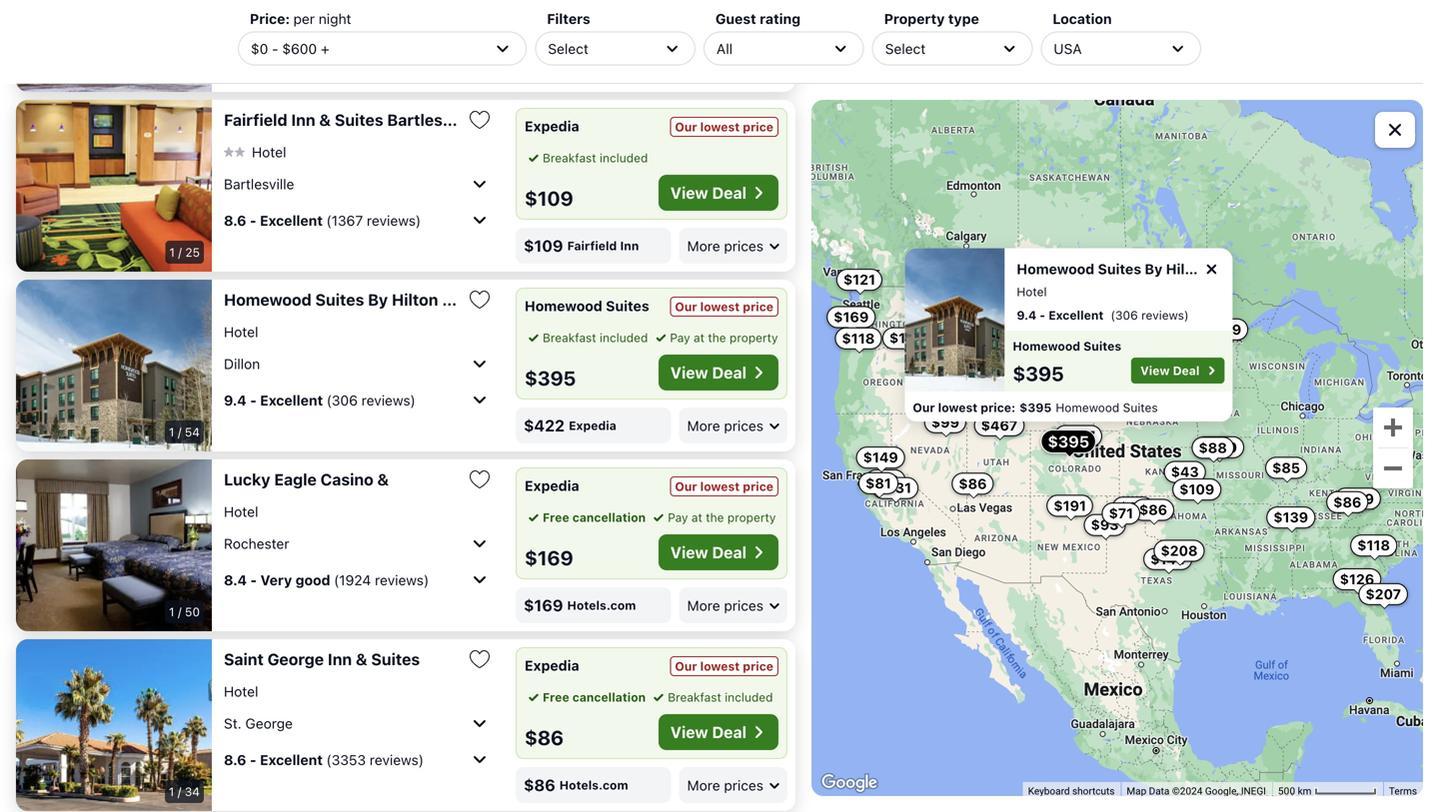 Task type: describe. For each thing, give the bounding box(es) containing it.
0 vertical spatial hotels.com
[[560, 59, 628, 73]]

9.0
[[224, 32, 246, 49]]

saint george inn & suites button
[[224, 650, 460, 670]]

la quinta inn & suites elk city, (elk city, usa) image
[[16, 0, 212, 92]]

more for $169
[[687, 598, 720, 614]]

free cancellation for $86
[[543, 691, 646, 705]]

1 for $169
[[169, 605, 175, 619]]

1 vertical spatial $119 button
[[1335, 488, 1382, 510]]

view deal button for $169
[[659, 535, 779, 571]]

property type
[[884, 10, 980, 27]]

lucky
[[224, 470, 270, 489]]

terms link
[[1389, 786, 1418, 798]]

1 horizontal spatial $118 button
[[1351, 535, 1398, 557]]

more prices for $86
[[687, 777, 764, 794]]

hotel button for $169
[[224, 503, 258, 521]]

2 horizontal spatial $86 button
[[1327, 492, 1369, 514]]

george for st.
[[245, 716, 293, 732]]

view deal button for $86
[[659, 715, 779, 751]]

1 horizontal spatial $118
[[1358, 538, 1391, 554]]

0 vertical spatial breakfast included
[[543, 151, 648, 165]]

the for $169
[[706, 511, 724, 525]]

terms
[[1389, 786, 1418, 798]]

8.4 - very good (1924 reviews)
[[224, 572, 429, 589]]

by for homewood suites by hilton dillon
[[368, 290, 388, 309]]

1 horizontal spatial $88 button
[[1192, 437, 1234, 459]]

our for $109
[[675, 120, 697, 134]]

34
[[185, 785, 200, 799]]

$467 button
[[974, 415, 1025, 437]]

1 for $86
[[169, 785, 174, 799]]

saint
[[224, 650, 264, 669]]

$709 button
[[976, 334, 1026, 356]]

george for saint
[[268, 650, 324, 669]]

& for $86
[[356, 650, 367, 669]]

homewood up $187
[[1056, 401, 1120, 415]]

$81
[[866, 475, 892, 492]]

$187
[[1062, 428, 1096, 444]]

$93
[[1091, 517, 1119, 534]]

$121 button
[[837, 269, 883, 291]]

$395 up the our lowest price: $395 homewood suites
[[1013, 362, 1064, 385]]

good
[[296, 572, 330, 589]]

inn for fairfield inn
[[620, 239, 639, 253]]

deal for $86
[[712, 723, 747, 742]]

$144
[[1151, 551, 1186, 568]]

0 horizontal spatial &
[[319, 110, 331, 129]]

$86 $86
[[959, 476, 1362, 511]]

rochester button
[[224, 528, 492, 560]]

saint george inn & suites, (st. george, usa) image
[[16, 640, 212, 812]]

$121
[[844, 272, 876, 288]]

1 vertical spatial $169
[[525, 546, 573, 570]]

2 vertical spatial breakfast included button
[[650, 689, 773, 707]]

more prices button for $169
[[679, 588, 788, 624]]

free for $86
[[543, 691, 569, 705]]

view deal for $169
[[671, 543, 747, 562]]

$149
[[863, 449, 898, 466]]

view for $395
[[671, 363, 708, 382]]

reviews) inside homewood suites by hilton dillon hotel 9.4 - excellent (306 reviews)
[[1142, 308, 1189, 322]]

$109 inside button
[[1180, 481, 1215, 498]]

more for $86
[[687, 777, 720, 794]]

map
[[1127, 786, 1147, 798]]

$85 button
[[1266, 457, 1308, 479]]

km
[[1298, 786, 1312, 798]]

$72
[[873, 472, 899, 489]]

$0 - $600 +
[[251, 40, 329, 57]]

reviews) for 9.4 - excellent (306 reviews)
[[362, 392, 416, 409]]

$149 button
[[856, 447, 905, 469]]

$93 $208 $88
[[1091, 440, 1227, 559]]

guest
[[716, 10, 756, 27]]

more prices for $169
[[687, 598, 764, 614]]

rochester
[[224, 536, 289, 552]]

9.4 - excellent (306 reviews)
[[224, 392, 416, 409]]

map data ©2024 google, inegi
[[1127, 786, 1266, 798]]

0 horizontal spatial $88 button
[[909, 357, 952, 379]]

reviews) for 8.6 - excellent (3353 reviews)
[[370, 752, 424, 768]]

casino
[[321, 470, 374, 489]]

dillon for homewood suites by hilton dillon hotel 9.4 - excellent (306 reviews)
[[1211, 261, 1250, 277]]

- for 8.6 - excellent (3353 reviews)
[[250, 752, 257, 768]]

prices for $109
[[724, 238, 764, 254]]

hotels.com for $86
[[560, 779, 628, 793]]

$422
[[524, 416, 565, 435]]

data
[[1149, 786, 1170, 798]]

homewood inside homewood suites by hilton dillon hotel 9.4 - excellent (306 reviews)
[[1017, 261, 1095, 277]]

25
[[185, 245, 200, 259]]

view deal for $86
[[671, 723, 747, 742]]

$119 $139
[[1274, 491, 1375, 526]]

500
[[1278, 786, 1296, 798]]

$85 $81
[[866, 460, 1301, 492]]

expedia for $109
[[525, 118, 579, 134]]

0 horizontal spatial $126
[[915, 291, 950, 308]]

homewood up the our lowest price: $395 homewood suites
[[1013, 339, 1081, 353]]

expedia for $169
[[525, 478, 579, 494]]

lowest for $86
[[700, 660, 740, 674]]

eagle
[[274, 470, 317, 489]]

at for $395
[[694, 331, 705, 345]]

$119 for $119
[[1209, 321, 1242, 338]]

hilton for homewood suites by hilton dillon
[[392, 290, 438, 309]]

(1367
[[326, 212, 363, 229]]

homewood down 'fairfield inn' on the top left of the page
[[525, 298, 603, 314]]

(1924
[[334, 572, 371, 589]]

0 vertical spatial $88
[[916, 359, 945, 376]]

dillon inside button
[[224, 356, 260, 372]]

homewood suites by hilton dillon
[[224, 290, 486, 309]]

2 vertical spatial breakfast included
[[668, 691, 773, 705]]

bartlesville button
[[224, 168, 492, 200]]

price for $86
[[743, 660, 774, 674]]

excellent for $395
[[260, 392, 323, 409]]

$395 up $422
[[525, 366, 576, 390]]

2 vertical spatial $169
[[524, 596, 563, 615]]

keyboard
[[1028, 786, 1070, 798]]

keyboard shortcuts button
[[1028, 785, 1115, 799]]

st. george
[[224, 716, 293, 732]]

- for 8.6 - excellent (1367 reviews)
[[250, 212, 257, 229]]

hotel inside homewood suites by hilton dillon hotel 9.4 - excellent (306 reviews)
[[1017, 285, 1047, 299]]

$81 button
[[859, 473, 899, 495]]

1 / 34
[[169, 785, 200, 799]]

$395 inside button
[[1048, 432, 1090, 451]]

$395 button
[[1041, 430, 1097, 454]]

pay at the property button for $169
[[650, 509, 776, 527]]

free for $169
[[543, 511, 569, 525]]

our for $169
[[675, 480, 697, 494]]

$395 right price:
[[1020, 401, 1052, 415]]

cancellation for $169
[[573, 511, 646, 525]]

©2024
[[1172, 786, 1203, 798]]

pay for $395
[[670, 331, 690, 345]]

1 / 54
[[169, 425, 200, 439]]

reviews) for 8.6 - excellent (1367 reviews)
[[367, 212, 421, 229]]

price for $169
[[743, 480, 774, 494]]

9.4 inside homewood suites by hilton dillon hotel 9.4 - excellent (306 reviews)
[[1017, 308, 1037, 322]]

pay at the property button for $395
[[652, 329, 778, 347]]

/ for $109
[[178, 245, 182, 259]]

$467
[[981, 417, 1018, 434]]

homewood suites by hilton dillon, (dillon, usa) image
[[16, 280, 212, 452]]

8.6 - excellent (3353 reviews)
[[224, 752, 424, 768]]

8.4
[[224, 572, 247, 589]]

lowest for $169
[[700, 480, 740, 494]]

$144 button
[[1144, 549, 1193, 571]]

keyboard shortcuts
[[1028, 786, 1115, 798]]

8.6 for $86
[[224, 752, 246, 768]]

map region
[[812, 100, 1424, 797]]

property for $395
[[730, 331, 778, 345]]

suites inside 'button'
[[315, 290, 364, 309]]

(2077
[[326, 32, 364, 49]]

homewood suites for our lowest price
[[525, 298, 649, 314]]

/ for $169
[[178, 605, 182, 619]]

our lowest price for $109
[[675, 120, 774, 134]]

8.6 for $109
[[224, 212, 246, 229]]

$139
[[1274, 509, 1309, 526]]

(3353
[[326, 752, 366, 768]]

view deal button for $109
[[659, 175, 779, 211]]

$43
[[1171, 464, 1199, 480]]

location
[[1053, 10, 1112, 27]]

$131 button
[[872, 478, 919, 500]]

1 / 25
[[169, 245, 200, 259]]

lucky eagle casino &
[[224, 470, 389, 489]]

$207
[[1366, 586, 1402, 603]]

homewood suites for $395
[[1013, 339, 1122, 353]]

1 more prices button from the top
[[679, 48, 788, 84]]

& for $169
[[377, 470, 389, 489]]

lowest for $395
[[700, 300, 740, 314]]

1 vertical spatial $109
[[524, 236, 563, 255]]

/ for $395
[[178, 425, 181, 439]]

$191 button
[[1047, 495, 1094, 517]]

our for $395
[[675, 300, 697, 314]]

deal for $109
[[712, 183, 747, 202]]

1 vertical spatial included
[[600, 331, 648, 345]]

st.
[[224, 716, 242, 732]]

$200 button
[[1194, 437, 1245, 459]]

$208
[[1161, 543, 1198, 559]]

54
[[185, 425, 200, 439]]

homewood suites by hilton dillon button
[[224, 290, 486, 310]]

view for $109
[[671, 183, 708, 202]]



Task type: locate. For each thing, give the bounding box(es) containing it.
shortcuts
[[1073, 786, 1115, 798]]

1 vertical spatial $118 button
[[1351, 535, 1398, 557]]

3 more prices from the top
[[687, 418, 764, 434]]

fairfield inn & suites bartlesville, (bartlesville, usa) image
[[16, 100, 212, 272]]

5 prices from the top
[[724, 777, 764, 794]]

1 horizontal spatial $119
[[1342, 491, 1375, 507]]

lowest
[[700, 120, 740, 134], [700, 300, 740, 314], [938, 401, 978, 415], [700, 480, 740, 494], [700, 660, 740, 674]]

2 our lowest price from the top
[[675, 300, 774, 314]]

0 horizontal spatial $126 button
[[908, 289, 957, 311]]

view for $86
[[671, 723, 708, 742]]

fairfield inside button
[[224, 110, 287, 129]]

1 cancellation from the top
[[573, 511, 646, 525]]

more for $395
[[687, 418, 720, 434]]

4 prices from the top
[[724, 598, 764, 614]]

$109 left 'fairfield inn' on the top left of the page
[[524, 236, 563, 255]]

3 more from the top
[[687, 418, 720, 434]]

- for $0 - $600 +
[[272, 40, 278, 57]]

0 vertical spatial homewood suites
[[525, 298, 649, 314]]

$136
[[890, 330, 924, 347]]

0 vertical spatial included
[[600, 151, 648, 165]]

0 vertical spatial $109
[[525, 186, 573, 210]]

homewood suites up the our lowest price: $395 homewood suites
[[1013, 339, 1122, 353]]

5 more prices button from the top
[[679, 768, 788, 804]]

0 vertical spatial dillon
[[1211, 261, 1250, 277]]

prices for $86
[[724, 777, 764, 794]]

2 horizontal spatial inn
[[620, 239, 639, 253]]

1 vertical spatial breakfast
[[543, 331, 596, 345]]

$709
[[983, 337, 1019, 353]]

4 more from the top
[[687, 598, 720, 614]]

(306 inside homewood suites by hilton dillon hotel 9.4 - excellent (306 reviews)
[[1111, 308, 1138, 322]]

2 vertical spatial breakfast
[[668, 691, 722, 705]]

- right 9.0
[[250, 32, 256, 49]]

hilton for homewood suites by hilton dillon hotel 9.4 - excellent (306 reviews)
[[1166, 261, 1208, 277]]

fairfield inn & suites bartlesville
[[224, 110, 474, 129]]

0 vertical spatial $119 button
[[1202, 319, 1249, 341]]

george right 'st.'
[[245, 716, 293, 732]]

bartlesville inside fairfield inn & suites bartlesville button
[[387, 110, 474, 129]]

1 free from the top
[[543, 511, 569, 525]]

1 horizontal spatial 9.4
[[1017, 308, 1037, 322]]

0 vertical spatial breakfast
[[543, 151, 596, 165]]

$118 button left $136 button
[[835, 328, 882, 350]]

0 horizontal spatial $88
[[916, 359, 945, 376]]

$88 inside $93 $208 $88
[[1199, 440, 1227, 456]]

0 horizontal spatial hilton
[[392, 290, 438, 309]]

0 horizontal spatial 9.4
[[224, 392, 247, 409]]

$43 $131
[[879, 464, 1199, 497]]

rating
[[760, 10, 801, 27]]

1 horizontal spatial fairfield
[[567, 239, 617, 253]]

1 free cancellation from the top
[[543, 511, 646, 525]]

bartlesville
[[387, 110, 474, 129], [224, 176, 294, 192]]

select for property type
[[885, 40, 926, 57]]

$86 inside button
[[1140, 502, 1168, 518]]

0 horizontal spatial $118 button
[[835, 328, 882, 350]]

$131
[[879, 480, 912, 497]]

1 horizontal spatial inn
[[328, 650, 352, 669]]

view deal for $395
[[671, 363, 747, 382]]

0 vertical spatial pay at the property button
[[652, 329, 778, 347]]

prices for $169
[[724, 598, 764, 614]]

1 horizontal spatial (306
[[1111, 308, 1138, 322]]

breakfast
[[543, 151, 596, 165], [543, 331, 596, 345], [668, 691, 722, 705]]

2 more from the top
[[687, 238, 720, 254]]

property
[[730, 331, 778, 345], [728, 511, 776, 525]]

3 prices from the top
[[724, 418, 764, 434]]

$118 button
[[835, 328, 882, 350], [1351, 535, 1398, 557]]

- for 8.4 - very good (1924 reviews)
[[250, 572, 257, 589]]

by inside 'button'
[[368, 290, 388, 309]]

1
[[169, 245, 175, 259], [169, 425, 174, 439], [169, 605, 175, 619], [169, 785, 174, 799]]

1 more from the top
[[687, 58, 720, 74]]

3 more prices button from the top
[[679, 408, 788, 444]]

$88 down $136 button
[[916, 359, 945, 376]]

suites
[[335, 110, 384, 129], [1098, 261, 1142, 277], [315, 290, 364, 309], [606, 298, 649, 314], [1084, 339, 1122, 353], [1123, 401, 1158, 415], [371, 650, 420, 669]]

2 free cancellation button from the top
[[525, 689, 646, 707]]

$395 up $85 $81
[[1048, 432, 1090, 451]]

2 free from the top
[[543, 691, 569, 705]]

inn for fairfield inn & suites bartlesville
[[291, 110, 316, 129]]

$126 down $119 $139 in the bottom right of the page
[[1340, 571, 1375, 588]]

$118 button up $207 on the bottom
[[1351, 535, 1398, 557]]

2 free cancellation from the top
[[543, 691, 646, 705]]

$109 down $43
[[1180, 481, 1215, 498]]

1 vertical spatial 9.4
[[224, 392, 247, 409]]

0 horizontal spatial $119
[[1209, 321, 1242, 338]]

1 horizontal spatial homewood suites
[[1013, 339, 1122, 353]]

homewood suites
[[525, 298, 649, 314], [1013, 339, 1122, 353]]

1 horizontal spatial bartlesville
[[387, 110, 474, 129]]

0 vertical spatial free
[[543, 511, 569, 525]]

$200
[[1201, 439, 1238, 456]]

&
[[319, 110, 331, 129], [377, 470, 389, 489], [356, 650, 367, 669]]

hilton inside 'button'
[[392, 290, 438, 309]]

pay at the property for $395
[[670, 331, 778, 345]]

(306
[[1111, 308, 1138, 322], [327, 392, 358, 409]]

hotel for $395
[[224, 324, 258, 340]]

4 more prices from the top
[[687, 598, 764, 614]]

expedia
[[525, 118, 579, 134], [569, 419, 617, 433], [525, 478, 579, 494], [525, 658, 579, 674]]

more prices
[[687, 58, 764, 74], [687, 238, 764, 254], [687, 418, 764, 434], [687, 598, 764, 614], [687, 777, 764, 794]]

homewood up $709
[[1017, 261, 1095, 277]]

price: per night
[[250, 10, 351, 27]]

the
[[708, 331, 726, 345], [706, 511, 724, 525]]

3 price from the top
[[743, 480, 774, 494]]

view deal
[[671, 3, 747, 22], [671, 183, 747, 202], [671, 363, 747, 382], [1141, 364, 1200, 378], [671, 543, 747, 562], [671, 723, 747, 742]]

0 vertical spatial breakfast included button
[[525, 149, 648, 167]]

hotel for $169
[[224, 504, 258, 520]]

1 horizontal spatial $119 button
[[1335, 488, 1382, 510]]

select down filters
[[548, 40, 589, 57]]

our lowest price for $395
[[675, 300, 774, 314]]

2 more prices button from the top
[[679, 228, 788, 264]]

1 vertical spatial george
[[245, 716, 293, 732]]

1 vertical spatial &
[[377, 470, 389, 489]]

0 vertical spatial at
[[694, 331, 705, 345]]

1 more prices from the top
[[687, 58, 764, 74]]

4 more prices button from the top
[[679, 588, 788, 624]]

lucky eagle casino & button
[[224, 470, 460, 490]]

$191
[[1054, 498, 1087, 514]]

price
[[743, 120, 774, 134], [743, 300, 774, 314], [743, 480, 774, 494], [743, 660, 774, 674]]

$88 up $43
[[1199, 440, 1227, 456]]

2 horizontal spatial dillon
[[1211, 261, 1250, 277]]

$169 inside button
[[834, 309, 869, 325]]

$99 button
[[925, 412, 967, 434]]

& down +
[[319, 110, 331, 129]]

0 vertical spatial 8.6
[[224, 212, 246, 229]]

0 horizontal spatial $86 button
[[952, 473, 994, 495]]

$119 button right '$139'
[[1335, 488, 1382, 510]]

0 horizontal spatial (306
[[327, 392, 358, 409]]

view for $169
[[671, 543, 708, 562]]

0 vertical spatial $118
[[842, 330, 875, 347]]

1 vertical spatial pay
[[668, 511, 688, 525]]

homewood suites by hilton dillon image
[[905, 248, 1005, 392]]

/ left 54
[[178, 425, 181, 439]]

1 horizontal spatial select
[[885, 40, 926, 57]]

2 vertical spatial dillon
[[224, 356, 260, 372]]

1 price from the top
[[743, 120, 774, 134]]

- right '$0' on the left top
[[272, 40, 278, 57]]

1 vertical spatial cancellation
[[573, 691, 646, 705]]

deal for $169
[[712, 543, 747, 562]]

price:
[[981, 401, 1016, 415]]

1 vertical spatial $118
[[1358, 538, 1391, 554]]

type
[[949, 10, 980, 27]]

reviews)
[[368, 32, 422, 49], [367, 212, 421, 229], [1142, 308, 1189, 322], [362, 392, 416, 409], [375, 572, 429, 589], [370, 752, 424, 768]]

0 horizontal spatial bartlesville
[[224, 176, 294, 192]]

4 price from the top
[[743, 660, 774, 674]]

0 vertical spatial inn
[[291, 110, 316, 129]]

/ left 50
[[178, 605, 182, 619]]

$88 button up $43
[[1192, 437, 1234, 459]]

0 horizontal spatial dillon
[[224, 356, 260, 372]]

homewood down the 8.6 - excellent (1367 reviews)
[[224, 290, 312, 309]]

hotels.com for $169
[[567, 599, 636, 613]]

night
[[319, 10, 351, 27]]

homewood suites by hilton dillon hotel 9.4 - excellent (306 reviews)
[[1017, 261, 1250, 322]]

$187 button
[[1055, 425, 1103, 447]]

$88 button down $136 button
[[909, 357, 952, 379]]

9.4 up $709
[[1017, 308, 1037, 322]]

2 more prices from the top
[[687, 238, 764, 254]]

pay for $169
[[668, 511, 688, 525]]

google image
[[817, 771, 883, 797]]

2 cancellation from the top
[[573, 691, 646, 705]]

cancellation for $86
[[573, 691, 646, 705]]

1 for $109
[[169, 245, 175, 259]]

hotel button for $86
[[224, 683, 258, 701]]

more prices button for $395
[[679, 408, 788, 444]]

filters
[[547, 10, 591, 27]]

more prices button for $86
[[679, 768, 788, 804]]

all
[[717, 40, 733, 57]]

- up the lucky
[[250, 392, 257, 409]]

1 vertical spatial $88 button
[[1192, 437, 1234, 459]]

0 vertical spatial (306
[[1111, 308, 1138, 322]]

more
[[687, 58, 720, 74], [687, 238, 720, 254], [687, 418, 720, 434], [687, 598, 720, 614], [687, 777, 720, 794]]

0 horizontal spatial homewood suites
[[525, 298, 649, 314]]

dillon inside 'button'
[[442, 290, 486, 309]]

usa
[[1054, 40, 1082, 57]]

suites inside homewood suites by hilton dillon hotel 9.4 - excellent (306 reviews)
[[1098, 261, 1142, 277]]

0 vertical spatial by
[[1145, 261, 1163, 277]]

by inside homewood suites by hilton dillon hotel 9.4 - excellent (306 reviews)
[[1145, 261, 1163, 277]]

close image
[[1203, 260, 1221, 278]]

0 vertical spatial cancellation
[[573, 511, 646, 525]]

view deal for $109
[[671, 183, 747, 202]]

1 our lowest price from the top
[[675, 120, 774, 134]]

by for homewood suites by hilton dillon hotel 9.4 - excellent (306 reviews)
[[1145, 261, 1163, 277]]

1 vertical spatial $126
[[1340, 571, 1375, 588]]

select for filters
[[548, 40, 589, 57]]

1 vertical spatial by
[[368, 290, 388, 309]]

bartlesville inside button
[[224, 176, 294, 192]]

0 vertical spatial pay
[[670, 331, 690, 345]]

4 our lowest price from the top
[[675, 660, 774, 674]]

hotels.com
[[560, 59, 628, 73], [567, 599, 636, 613], [560, 779, 628, 793]]

hotel button for $395
[[224, 323, 258, 341]]

excellent inside homewood suites by hilton dillon hotel 9.4 - excellent (306 reviews)
[[1049, 308, 1104, 322]]

/ left 34
[[178, 785, 181, 799]]

hotel for $86
[[224, 684, 258, 700]]

2 horizontal spatial &
[[377, 470, 389, 489]]

dillon button
[[224, 348, 492, 380]]

$72 button
[[866, 470, 906, 492]]

more prices button for $109
[[679, 228, 788, 264]]

prices for $395
[[724, 418, 764, 434]]

1 select from the left
[[548, 40, 589, 57]]

hotel button
[[224, 143, 286, 161], [1017, 285, 1047, 299], [224, 323, 258, 341], [224, 503, 258, 521], [224, 683, 258, 701]]

0 horizontal spatial by
[[368, 290, 388, 309]]

2 prices from the top
[[724, 238, 764, 254]]

by
[[1145, 261, 1163, 277], [368, 290, 388, 309]]

st. george button
[[224, 708, 492, 740]]

deal
[[712, 3, 747, 22], [712, 183, 747, 202], [712, 363, 747, 382], [1173, 364, 1200, 378], [712, 543, 747, 562], [712, 723, 747, 742]]

by left close icon
[[1145, 261, 1163, 277]]

2 price from the top
[[743, 300, 774, 314]]

- for 9.0 - excellent (2077 reviews)
[[250, 32, 256, 49]]

0 vertical spatial free cancellation
[[543, 511, 646, 525]]

- down st. george
[[250, 752, 257, 768]]

1 horizontal spatial hilton
[[1166, 261, 1208, 277]]

lowest for $109
[[700, 120, 740, 134]]

5 more prices from the top
[[687, 777, 764, 794]]

$0
[[251, 40, 268, 57]]

2 vertical spatial $109
[[1180, 481, 1215, 498]]

0 horizontal spatial inn
[[291, 110, 316, 129]]

pay at the property for $169
[[668, 511, 776, 525]]

0 vertical spatial bartlesville
[[387, 110, 474, 129]]

lucky eagle casino &, (rochester, usa) image
[[16, 460, 212, 632]]

our lowest price: $395 homewood suites
[[913, 401, 1158, 415]]

hotel
[[252, 144, 286, 160], [1017, 285, 1047, 299], [224, 324, 258, 340], [224, 504, 258, 520], [224, 684, 258, 700]]

$119 right $139 button
[[1342, 491, 1375, 507]]

excellent for $86
[[260, 752, 323, 768]]

0 vertical spatial &
[[319, 110, 331, 129]]

- right homewood suites by hilton dillon image
[[1040, 308, 1046, 322]]

0 vertical spatial george
[[268, 650, 324, 669]]

3 our lowest price from the top
[[675, 480, 774, 494]]

+
[[321, 40, 329, 57]]

$109 button
[[1173, 479, 1222, 501]]

more for $109
[[687, 238, 720, 254]]

reviews) for 9.0 - excellent (2077 reviews)
[[368, 32, 422, 49]]

more prices for $109
[[687, 238, 764, 254]]

$126 up $136
[[915, 291, 950, 308]]

9.4 up the lucky
[[224, 392, 247, 409]]

1 8.6 from the top
[[224, 212, 246, 229]]

2 8.6 from the top
[[224, 752, 246, 768]]

$85
[[1273, 460, 1301, 476]]

0 vertical spatial $126 button
[[908, 289, 957, 311]]

1 free cancellation button from the top
[[525, 509, 646, 527]]

by up dillon button
[[368, 290, 388, 309]]

$119 down close icon
[[1209, 321, 1242, 338]]

- left (1367
[[250, 212, 257, 229]]

1 left 34
[[169, 785, 174, 799]]

homewood suites down 'fairfield inn' on the top left of the page
[[525, 298, 649, 314]]

deal for $395
[[712, 363, 747, 382]]

expedia for $86
[[525, 658, 579, 674]]

fairfield for fairfield inn
[[567, 239, 617, 253]]

1 horizontal spatial $126 button
[[1333, 569, 1382, 591]]

$118 up $207 on the bottom
[[1358, 538, 1391, 554]]

the for $395
[[708, 331, 726, 345]]

1 prices from the top
[[724, 58, 764, 74]]

our lowest price for $169
[[675, 480, 774, 494]]

$139 button
[[1267, 507, 1316, 529]]

0 vertical spatial property
[[730, 331, 778, 345]]

1 horizontal spatial $88
[[1199, 440, 1227, 456]]

excellent
[[260, 32, 323, 49], [260, 212, 323, 229], [1049, 308, 1104, 322], [260, 392, 323, 409], [260, 752, 323, 768]]

1 vertical spatial bartlesville
[[224, 176, 294, 192]]

1 vertical spatial $119
[[1342, 491, 1375, 507]]

free cancellation button for $86
[[525, 689, 646, 707]]

0 vertical spatial pay at the property
[[670, 331, 778, 345]]

1 left 50
[[169, 605, 175, 619]]

$119 inside $119 $139
[[1342, 491, 1375, 507]]

1 vertical spatial free
[[543, 691, 569, 705]]

$89
[[1119, 500, 1148, 516]]

$136 button
[[883, 328, 931, 350]]

our lowest price for $86
[[675, 660, 774, 674]]

1 vertical spatial the
[[706, 511, 724, 525]]

0 vertical spatial $88 button
[[909, 357, 952, 379]]

& up st. george button
[[356, 650, 367, 669]]

1 horizontal spatial $86 button
[[1133, 499, 1175, 521]]

0 vertical spatial $119
[[1209, 321, 1242, 338]]

$119
[[1209, 321, 1242, 338], [1342, 491, 1375, 507]]

free cancellation for $169
[[543, 511, 646, 525]]

1 vertical spatial dillon
[[442, 290, 486, 309]]

2 select from the left
[[885, 40, 926, 57]]

1 horizontal spatial dillon
[[442, 290, 486, 309]]

bartlesville up the bartlesville button
[[387, 110, 474, 129]]

2 vertical spatial &
[[356, 650, 367, 669]]

1 vertical spatial $126 button
[[1333, 569, 1382, 591]]

1 vertical spatial breakfast included
[[543, 331, 648, 345]]

1 vertical spatial breakfast included button
[[525, 329, 648, 347]]

$126 button up $136
[[908, 289, 957, 311]]

free
[[543, 511, 569, 525], [543, 691, 569, 705]]

$119 for $119 $139
[[1342, 491, 1375, 507]]

1 vertical spatial free cancellation button
[[525, 689, 646, 707]]

$43 button
[[1164, 461, 1206, 483]]

5 more from the top
[[687, 777, 720, 794]]

pay at the property button
[[652, 329, 778, 347], [650, 509, 776, 527]]

8.6 - excellent (1367 reviews)
[[224, 212, 421, 229]]

price for $395
[[743, 300, 774, 314]]

saint george inn & suites
[[224, 650, 420, 669]]

inegi
[[1241, 786, 1266, 798]]

george right saint
[[268, 650, 324, 669]]

$71 button
[[1102, 503, 1141, 525]]

- right 8.4
[[250, 572, 257, 589]]

/ left the 25
[[178, 245, 182, 259]]

- inside homewood suites by hilton dillon hotel 9.4 - excellent (306 reviews)
[[1040, 308, 1046, 322]]

1 / 50
[[169, 605, 200, 619]]

$126 button down $119 $139 in the bottom right of the page
[[1333, 569, 1382, 591]]

property for $169
[[728, 511, 776, 525]]

1 vertical spatial pay at the property button
[[650, 509, 776, 527]]

hotel button for $109
[[224, 143, 286, 161]]

1 for $395
[[169, 425, 174, 439]]

500 km
[[1278, 786, 1314, 798]]

1 vertical spatial pay at the property
[[668, 511, 776, 525]]

$118 down the $169 button
[[842, 330, 875, 347]]

homewood
[[1017, 261, 1095, 277], [224, 290, 312, 309], [525, 298, 603, 314], [1013, 339, 1081, 353], [1056, 401, 1120, 415]]

dillon
[[1211, 261, 1250, 277], [442, 290, 486, 309], [224, 356, 260, 372]]

0 vertical spatial the
[[708, 331, 726, 345]]

$88
[[916, 359, 945, 376], [1199, 440, 1227, 456]]

more prices for $395
[[687, 418, 764, 434]]

$119 button down close icon
[[1202, 319, 1249, 341]]

google,
[[1205, 786, 1239, 798]]

fairfield for fairfield inn & suites bartlesville
[[224, 110, 287, 129]]

1 left 54
[[169, 425, 174, 439]]

$109 up 'fairfield inn' on the top left of the page
[[525, 186, 573, 210]]

select down property
[[885, 40, 926, 57]]

fairfield inn & suites bartlesville button
[[224, 110, 474, 130]]

at for $169
[[692, 511, 703, 525]]

free cancellation button for $169
[[525, 509, 646, 527]]

1 vertical spatial property
[[728, 511, 776, 525]]

dillon inside homewood suites by hilton dillon hotel 9.4 - excellent (306 reviews)
[[1211, 261, 1250, 277]]

hilton inside homewood suites by hilton dillon hotel 9.4 - excellent (306 reviews)
[[1166, 261, 1208, 277]]

$71
[[1109, 505, 1134, 522]]

view deal button for $422
[[659, 355, 779, 391]]

bartlesville up the 8.6 - excellent (1367 reviews)
[[224, 176, 294, 192]]

0 vertical spatial $118 button
[[835, 328, 882, 350]]

1 vertical spatial hotels.com
[[567, 599, 636, 613]]

$86 button
[[952, 473, 994, 495], [1327, 492, 1369, 514], [1133, 499, 1175, 521]]

/ for $86
[[178, 785, 181, 799]]

2 vertical spatial included
[[725, 691, 773, 705]]

0 horizontal spatial $119 button
[[1202, 319, 1249, 341]]

homewood inside 'button'
[[224, 290, 312, 309]]

$395
[[1013, 362, 1064, 385], [525, 366, 576, 390], [1020, 401, 1052, 415], [1048, 432, 1090, 451]]

dillon for homewood suites by hilton dillon
[[442, 290, 486, 309]]

9.0 - excellent (2077 reviews)
[[224, 32, 422, 49]]

1 vertical spatial hilton
[[392, 290, 438, 309]]

pay at the property
[[670, 331, 778, 345], [668, 511, 776, 525]]

1 left the 25
[[169, 245, 175, 259]]

property
[[884, 10, 945, 27]]

& right casino
[[377, 470, 389, 489]]

0 vertical spatial 9.4
[[1017, 308, 1037, 322]]

2 vertical spatial hotels.com
[[560, 779, 628, 793]]



Task type: vqa. For each thing, say whether or not it's contained in the screenshot.


